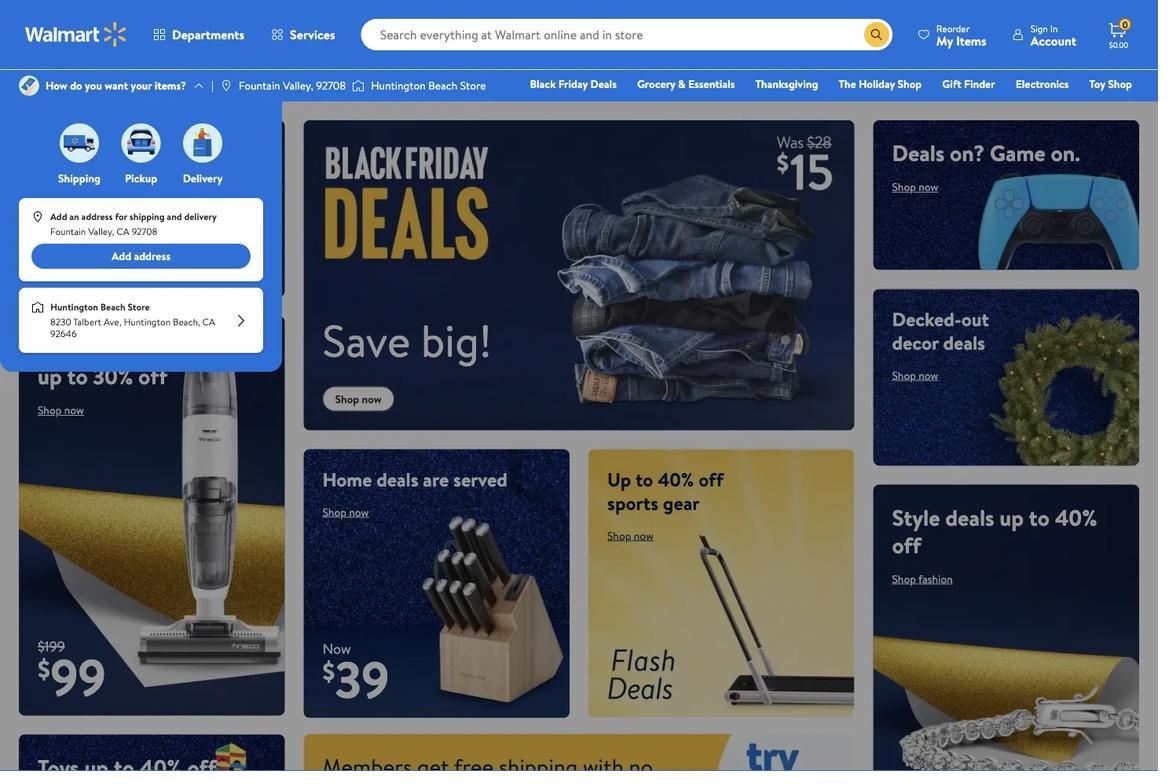 Task type: describe. For each thing, give the bounding box(es) containing it.
clear search field text image
[[846, 28, 858, 41]]

you
[[85, 78, 102, 93]]

now
[[323, 639, 351, 659]]

are
[[423, 466, 449, 493]]

items?
[[155, 78, 186, 93]]

Walmart Site-Wide search field
[[361, 19, 893, 50]]

holiday
[[859, 76, 896, 92]]

essentials
[[689, 76, 735, 92]]

fashion
[[895, 98, 931, 114]]

92708 inside add an address for shipping and delivery fountain valley, ca 92708
[[132, 225, 157, 238]]

1 horizontal spatial fountain
[[239, 78, 280, 93]]

big!
[[421, 309, 492, 371]]

sign
[[1031, 22, 1049, 35]]

and
[[167, 210, 182, 223]]

services
[[290, 26, 335, 43]]

delivery
[[183, 171, 223, 186]]

0 vertical spatial 92708
[[316, 78, 346, 93]]

pickup
[[125, 171, 157, 186]]

39
[[335, 644, 389, 714]]

in
[[1051, 22, 1058, 35]]

on.
[[1052, 138, 1081, 168]]

30%
[[93, 361, 133, 392]]

walmart+
[[1086, 98, 1133, 114]]

0
[[1123, 18, 1129, 31]]

$ for 99
[[38, 651, 50, 686]]

search icon image
[[871, 28, 884, 41]]

shop now link for up to 40% off sports gear
[[608, 528, 654, 543]]

for
[[115, 210, 127, 223]]

|
[[211, 78, 214, 93]]

huntington for huntington beach store 8230 talbert ave, huntington beach, ca 92646
[[50, 300, 98, 314]]

off for style deals up to 40% off
[[893, 529, 922, 560]]

shipping button
[[57, 119, 102, 186]]

Search search field
[[361, 19, 893, 50]]

your
[[131, 78, 152, 93]]

0 vertical spatial deals
[[591, 76, 617, 92]]

home inside toy shop home
[[846, 98, 874, 114]]

store for huntington beach store
[[460, 78, 486, 93]]

40% inside style deals up to 40% off
[[1056, 502, 1098, 533]]

 image for delivery
[[183, 123, 222, 163]]

92646
[[50, 327, 77, 340]]

an
[[69, 210, 79, 223]]

the holiday shop
[[839, 76, 922, 92]]

valley, inside add an address for shipping and delivery fountain valley, ca 92708
[[88, 225, 114, 238]]

grocery & essentials link
[[630, 75, 742, 92]]

grocery & essentials
[[638, 76, 735, 92]]

departments
[[172, 26, 245, 43]]

the
[[839, 76, 857, 92]]

shop for high tech gifts, huge savings
[[38, 199, 62, 214]]

gear
[[663, 490, 700, 516]]

served
[[454, 466, 508, 493]]

40% inside up to 40% off sports gear
[[658, 466, 695, 493]]

up
[[608, 466, 631, 493]]

electronics
[[1016, 76, 1070, 92]]

the holiday shop link
[[832, 75, 929, 92]]

shop now link for deals on? game on.
[[893, 179, 939, 195]]

reorder
[[937, 22, 970, 35]]

sports
[[608, 490, 659, 516]]

friday
[[559, 76, 588, 92]]

1 vertical spatial deals
[[893, 138, 945, 168]]

decked-
[[893, 306, 962, 332]]

ca inside the huntington beach store 8230 talbert ave, huntington beach, ca 92646
[[203, 315, 215, 329]]

shop for style deals up to 40% off
[[893, 571, 917, 586]]

how
[[46, 78, 67, 93]]

gift
[[943, 76, 962, 92]]

how do you want your items?
[[46, 78, 186, 93]]

style
[[893, 502, 941, 533]]

shop for home deals are served
[[323, 504, 347, 520]]

black friday deals
[[530, 76, 617, 92]]

beach for huntington beach store
[[429, 78, 458, 93]]

gifts,
[[123, 138, 166, 164]]

shop for home deals up to 30% off
[[38, 403, 62, 418]]

style deals up to 40% off
[[893, 502, 1098, 560]]

savings
[[38, 161, 97, 188]]

save big!
[[323, 309, 492, 371]]

now for save big!
[[362, 391, 382, 407]]

black friday deals link
[[523, 75, 624, 92]]

one debit
[[1012, 98, 1066, 114]]

shipping
[[58, 171, 101, 186]]

now for deals on? game on.
[[919, 179, 939, 195]]

now for home deals are served
[[349, 504, 369, 520]]

fashion link
[[888, 97, 938, 114]]

do
[[70, 78, 82, 93]]

address inside add an address for shipping and delivery fountain valley, ca 92708
[[81, 210, 113, 223]]

pickup button
[[118, 119, 164, 186]]

off inside up to 40% off sports gear
[[699, 466, 724, 493]]

registry
[[952, 98, 992, 114]]

save
[[323, 309, 411, 371]]

sign in account
[[1031, 22, 1077, 49]]

99
[[50, 642, 106, 712]]

shop now link for home deals up to 30% off
[[38, 403, 84, 418]]

to for style
[[1030, 502, 1050, 533]]

shop now for home deals are served
[[323, 504, 369, 520]]

8230
[[50, 315, 71, 329]]

shop now link for save big!
[[323, 386, 395, 411]]

shop for deals on? game on.
[[893, 179, 917, 195]]

now for high tech gifts, huge savings
[[64, 199, 84, 214]]

huge
[[171, 138, 212, 164]]

deals on? game on.
[[893, 138, 1081, 168]]

home deals up to 30% off
[[38, 333, 168, 392]]

$ for 39
[[323, 654, 335, 689]]

shop now for up to 40% off sports gear
[[608, 528, 654, 543]]

1 horizontal spatial valley,
[[283, 78, 314, 93]]

out
[[962, 306, 990, 332]]

$199
[[38, 637, 65, 657]]

tech
[[82, 138, 119, 164]]

deals for style deals up to 40% off
[[946, 502, 995, 533]]

to inside up to 40% off sports gear
[[636, 466, 654, 493]]

 image for shipping
[[60, 123, 99, 163]]

want
[[105, 78, 128, 93]]

gift finder
[[943, 76, 996, 92]]

now for up to 40% off sports gear
[[634, 528, 654, 543]]

store for huntington beach store 8230 talbert ave, huntington beach, ca 92646
[[128, 300, 150, 314]]



Task type: vqa. For each thing, say whether or not it's contained in the screenshot.


Task type: locate. For each thing, give the bounding box(es) containing it.
deals right style
[[946, 502, 995, 533]]

2 horizontal spatial home
[[846, 98, 874, 114]]

one
[[1012, 98, 1036, 114]]

add for add address
[[112, 248, 131, 264]]

address down add an address for shipping and delivery fountain valley, ca 92708
[[134, 248, 171, 264]]

1 vertical spatial huntington
[[50, 300, 98, 314]]

92708
[[316, 78, 346, 93], [132, 225, 157, 238]]

92708 down services
[[316, 78, 346, 93]]

92708 down the shipping
[[132, 225, 157, 238]]

1 horizontal spatial to
[[636, 466, 654, 493]]

shop for decked-out decor deals
[[893, 367, 917, 383]]

beach for huntington beach store 8230 talbert ave, huntington beach, ca 92646
[[100, 300, 125, 314]]

1 horizontal spatial address
[[134, 248, 171, 264]]

shop now for deals on? game on.
[[893, 179, 939, 195]]

deals right "decor"
[[944, 330, 986, 356]]

decor
[[893, 330, 939, 356]]

shop for up to 40% off sports gear
[[608, 528, 632, 543]]

departments button
[[140, 16, 258, 53]]

electronics link
[[1009, 75, 1077, 92]]

2 horizontal spatial off
[[893, 529, 922, 560]]

0 vertical spatial beach
[[429, 78, 458, 93]]

 image inside shipping button
[[60, 123, 99, 163]]

1 horizontal spatial store
[[460, 78, 486, 93]]

0 horizontal spatial home
[[38, 333, 95, 364]]

fountain valley, 92708
[[239, 78, 346, 93]]

0 horizontal spatial ca
[[117, 225, 130, 238]]

 image inside delivery button
[[183, 123, 222, 163]]

0 horizontal spatial add
[[50, 210, 67, 223]]

$0.00
[[1110, 39, 1129, 50]]

0 vertical spatial off
[[138, 361, 168, 392]]

$
[[38, 651, 50, 686], [323, 654, 335, 689]]

ca down for
[[117, 225, 130, 238]]

0 horizontal spatial address
[[81, 210, 113, 223]]

1 vertical spatial ca
[[203, 315, 215, 329]]

 image
[[352, 78, 365, 94], [60, 123, 99, 163], [121, 123, 161, 163], [183, 123, 222, 163]]

now for decked-out decor deals
[[919, 367, 939, 383]]

now $ 39
[[323, 639, 389, 714]]

deals inside home deals up to 30% off
[[101, 333, 150, 364]]

off inside home deals up to 30% off
[[138, 361, 168, 392]]

1 vertical spatial beach
[[100, 300, 125, 314]]

valley, down "services" popup button
[[283, 78, 314, 93]]

shop now link
[[893, 179, 939, 195], [38, 199, 84, 214], [893, 367, 939, 383], [323, 386, 395, 411], [38, 403, 84, 418], [323, 504, 369, 520], [608, 528, 654, 543]]

services button
[[258, 16, 349, 53]]

add inside "add address" button
[[112, 248, 131, 264]]

on?
[[951, 138, 985, 168]]

deals
[[591, 76, 617, 92], [893, 138, 945, 168]]

1 vertical spatial 40%
[[1056, 502, 1098, 533]]

address right an on the top left of page
[[81, 210, 113, 223]]

ave,
[[104, 315, 122, 329]]

to inside home deals up to 30% off
[[67, 361, 88, 392]]

grocery
[[638, 76, 676, 92]]

deals left are
[[377, 466, 419, 493]]

0 horizontal spatial off
[[138, 361, 168, 392]]

shop now for high tech gifts, huge savings
[[38, 199, 84, 214]]

address
[[81, 210, 113, 223], [134, 248, 171, 264]]

 image inside "pickup" button
[[121, 123, 161, 163]]

fountain down an on the top left of page
[[50, 225, 86, 238]]

1 horizontal spatial home
[[323, 466, 372, 493]]

1 vertical spatial 92708
[[132, 225, 157, 238]]

walmart+ link
[[1079, 97, 1140, 114]]

2 vertical spatial off
[[893, 529, 922, 560]]

store left black
[[460, 78, 486, 93]]

 image right fountain valley, 92708
[[352, 78, 365, 94]]

1 vertical spatial valley,
[[88, 225, 114, 238]]

0 vertical spatial address
[[81, 210, 113, 223]]

0 horizontal spatial deals
[[591, 76, 617, 92]]

0 horizontal spatial 40%
[[658, 466, 695, 493]]

huntington for huntington beach store
[[371, 78, 426, 93]]

1 horizontal spatial beach
[[429, 78, 458, 93]]

deals inside decked-out decor deals
[[944, 330, 986, 356]]

up
[[38, 361, 62, 392], [1000, 502, 1024, 533]]

up inside style deals up to 40% off
[[1000, 502, 1024, 533]]

1 horizontal spatial 92708
[[316, 78, 346, 93]]

 image up pickup
[[121, 123, 161, 163]]

0 horizontal spatial up
[[38, 361, 62, 392]]

now down sports at bottom right
[[634, 528, 654, 543]]

debit
[[1039, 98, 1066, 114]]

0 horizontal spatial 92708
[[132, 225, 157, 238]]

$199 $ 99
[[38, 637, 106, 712]]

finder
[[965, 76, 996, 92]]

one debit link
[[1005, 97, 1073, 114]]

now down shipping
[[64, 199, 84, 214]]

1 vertical spatial address
[[134, 248, 171, 264]]

deals down ave,
[[101, 333, 150, 364]]

reorder my items
[[937, 22, 987, 49]]

fountain
[[239, 78, 280, 93], [50, 225, 86, 238]]

shop now for save big!
[[335, 391, 382, 407]]

$ inside $199 $ 99
[[38, 651, 50, 686]]

delivery button
[[180, 119, 226, 186]]

to
[[67, 361, 88, 392], [636, 466, 654, 493], [1030, 502, 1050, 533]]

1 horizontal spatial huntington
[[124, 315, 171, 329]]

 image
[[19, 75, 39, 96], [220, 79, 233, 92], [31, 211, 44, 223], [31, 301, 44, 314]]

 image for pickup
[[121, 123, 161, 163]]

now for home deals up to 30% off
[[64, 403, 84, 418]]

1 vertical spatial up
[[1000, 502, 1024, 533]]

fashion
[[919, 571, 953, 586]]

shipping
[[130, 210, 165, 223]]

deals inside style deals up to 40% off
[[946, 502, 995, 533]]

address inside button
[[134, 248, 171, 264]]

off inside style deals up to 40% off
[[893, 529, 922, 560]]

1 vertical spatial add
[[112, 248, 131, 264]]

0 vertical spatial up
[[38, 361, 62, 392]]

add left an on the top left of page
[[50, 210, 67, 223]]

1 horizontal spatial deals
[[893, 138, 945, 168]]

thanksgiving link
[[749, 75, 826, 92]]

0 horizontal spatial huntington
[[50, 300, 98, 314]]

home inside home deals up to 30% off
[[38, 333, 95, 364]]

2 vertical spatial to
[[1030, 502, 1050, 533]]

2 horizontal spatial huntington
[[371, 78, 426, 93]]

add down add an address for shipping and delivery fountain valley, ca 92708
[[112, 248, 131, 264]]

1 vertical spatial fountain
[[50, 225, 86, 238]]

 image up shipping
[[60, 123, 99, 163]]

to for home
[[67, 361, 88, 392]]

shop fashion
[[893, 571, 953, 586]]

walmart image
[[25, 22, 127, 47]]

now down "decor"
[[919, 367, 939, 383]]

up for 40%
[[1000, 502, 1024, 533]]

up inside home deals up to 30% off
[[38, 361, 62, 392]]

up to 40% off sports gear
[[608, 466, 724, 516]]

home link
[[839, 97, 882, 114]]

0 vertical spatial huntington
[[371, 78, 426, 93]]

beach inside the huntington beach store 8230 talbert ave, huntington beach, ca 92646
[[100, 300, 125, 314]]

decked-out decor deals
[[893, 306, 990, 356]]

now
[[919, 179, 939, 195], [64, 199, 84, 214], [919, 367, 939, 383], [362, 391, 382, 407], [64, 403, 84, 418], [349, 504, 369, 520], [634, 528, 654, 543]]

0 vertical spatial store
[[460, 78, 486, 93]]

talbert
[[73, 315, 102, 329]]

now down the deals on? game on.
[[919, 179, 939, 195]]

was dollar $199, now dollar 99 group
[[19, 637, 106, 716]]

high tech gifts, huge savings
[[38, 138, 212, 188]]

account
[[1031, 32, 1077, 49]]

add inside add an address for shipping and delivery fountain valley, ca 92708
[[50, 210, 67, 223]]

0 vertical spatial ca
[[117, 225, 130, 238]]

valley, up add address
[[88, 225, 114, 238]]

0 vertical spatial 40%
[[658, 466, 695, 493]]

beach
[[429, 78, 458, 93], [100, 300, 125, 314]]

home for 39
[[323, 466, 372, 493]]

1 horizontal spatial $
[[323, 654, 335, 689]]

add an address for shipping and delivery fountain valley, ca 92708
[[50, 210, 217, 238]]

toy
[[1090, 76, 1106, 92]]

high
[[38, 138, 78, 164]]

add address button
[[31, 244, 251, 269]]

1 vertical spatial home
[[38, 333, 95, 364]]

thanksgiving
[[756, 76, 819, 92]]

now dollar 39 null group
[[304, 639, 389, 718]]

1 horizontal spatial add
[[112, 248, 131, 264]]

$ inside now $ 39
[[323, 654, 335, 689]]

shop now link for home deals are served
[[323, 504, 369, 520]]

huntington beach store 8230 talbert ave, huntington beach, ca 92646
[[50, 300, 215, 340]]

deals
[[944, 330, 986, 356], [101, 333, 150, 364], [377, 466, 419, 493], [946, 502, 995, 533]]

off for home deals up to 30% off
[[138, 361, 168, 392]]

shop
[[898, 76, 922, 92], [1109, 76, 1133, 92], [893, 179, 917, 195], [38, 199, 62, 214], [893, 367, 917, 383], [335, 391, 359, 407], [38, 403, 62, 418], [323, 504, 347, 520], [608, 528, 632, 543], [893, 571, 917, 586]]

deals for home deals up to 30% off
[[101, 333, 150, 364]]

fountain right the |
[[239, 78, 280, 93]]

1 horizontal spatial 40%
[[1056, 502, 1098, 533]]

shop now link for decked-out decor deals
[[893, 367, 939, 383]]

now down the home deals are served on the left of page
[[349, 504, 369, 520]]

0 vertical spatial to
[[67, 361, 88, 392]]

huntington
[[371, 78, 426, 93], [50, 300, 98, 314], [124, 315, 171, 329]]

1 horizontal spatial ca
[[203, 315, 215, 329]]

store down "add address" button
[[128, 300, 150, 314]]

add address
[[112, 248, 171, 264]]

registry link
[[945, 97, 999, 114]]

shop now for decked-out decor deals
[[893, 367, 939, 383]]

shop now for home deals up to 30% off
[[38, 403, 84, 418]]

beach,
[[173, 315, 200, 329]]

1 horizontal spatial up
[[1000, 502, 1024, 533]]

0 horizontal spatial store
[[128, 300, 150, 314]]

2 vertical spatial home
[[323, 466, 372, 493]]

ca inside add an address for shipping and delivery fountain valley, ca 92708
[[117, 225, 130, 238]]

0 horizontal spatial beach
[[100, 300, 125, 314]]

2 horizontal spatial to
[[1030, 502, 1050, 533]]

game
[[991, 138, 1046, 168]]

deals right friday on the top of page
[[591, 76, 617, 92]]

valley,
[[283, 78, 314, 93], [88, 225, 114, 238]]

2 vertical spatial huntington
[[124, 315, 171, 329]]

shop inside toy shop home
[[1109, 76, 1133, 92]]

&
[[679, 76, 686, 92]]

deals down fashion link
[[893, 138, 945, 168]]

deals for home deals are served
[[377, 466, 419, 493]]

ca
[[117, 225, 130, 238], [203, 315, 215, 329]]

shop for save big!
[[335, 391, 359, 407]]

ca right beach,
[[203, 315, 215, 329]]

0 horizontal spatial fountain
[[50, 225, 86, 238]]

add for add an address for shipping and delivery fountain valley, ca 92708
[[50, 210, 67, 223]]

0 horizontal spatial valley,
[[88, 225, 114, 238]]

0 vertical spatial add
[[50, 210, 67, 223]]

1 vertical spatial store
[[128, 300, 150, 314]]

now down home deals up to 30% off
[[64, 403, 84, 418]]

delivery
[[184, 210, 217, 223]]

to inside style deals up to 40% off
[[1030, 502, 1050, 533]]

1 vertical spatial to
[[636, 466, 654, 493]]

 image for huntington beach store
[[352, 78, 365, 94]]

0 vertical spatial valley,
[[283, 78, 314, 93]]

huntington beach store
[[371, 78, 486, 93]]

0 vertical spatial home
[[846, 98, 874, 114]]

up for 30%
[[38, 361, 62, 392]]

0 vertical spatial fountain
[[239, 78, 280, 93]]

toy shop home
[[846, 76, 1133, 114]]

home for 99
[[38, 333, 95, 364]]

1 horizontal spatial off
[[699, 466, 724, 493]]

gift finder link
[[936, 75, 1003, 92]]

0 horizontal spatial $
[[38, 651, 50, 686]]

store inside the huntington beach store 8230 talbert ave, huntington beach, ca 92646
[[128, 300, 150, 314]]

1 vertical spatial off
[[699, 466, 724, 493]]

now down save
[[362, 391, 382, 407]]

shop now link for high tech gifts, huge savings
[[38, 199, 84, 214]]

fountain inside add an address for shipping and delivery fountain valley, ca 92708
[[50, 225, 86, 238]]

black
[[530, 76, 556, 92]]

 image up delivery
[[183, 123, 222, 163]]

0 horizontal spatial to
[[67, 361, 88, 392]]



